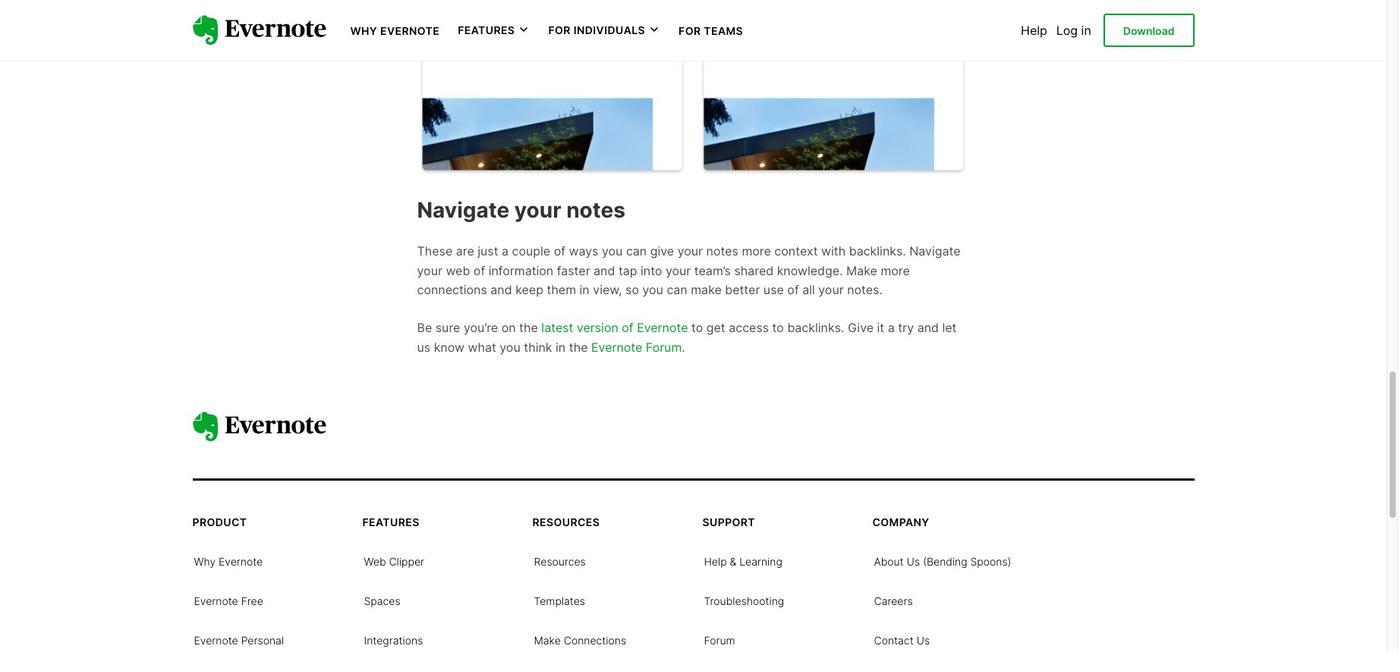 Task type: locate. For each thing, give the bounding box(es) containing it.
log in link
[[1057, 23, 1092, 38]]

0 horizontal spatial help
[[704, 556, 727, 569]]

0 horizontal spatial to
[[692, 320, 703, 336]]

evernote free link
[[194, 594, 263, 609]]

1 horizontal spatial notes
[[707, 244, 739, 259]]

connections
[[417, 283, 487, 298]]

so
[[626, 283, 639, 298]]

0 vertical spatial why
[[350, 24, 377, 37]]

web
[[364, 556, 386, 569]]

help & learning
[[704, 556, 783, 569]]

0 vertical spatial us
[[907, 556, 920, 569]]

spoons)
[[971, 556, 1012, 569]]

you
[[602, 244, 623, 259], [643, 283, 664, 298], [500, 340, 521, 355]]

and up view,
[[594, 263, 615, 279]]

and down information
[[491, 283, 512, 298]]

log in
[[1057, 23, 1092, 38]]

resources up resources link
[[533, 516, 600, 529]]

for for for teams
[[679, 24, 701, 37]]

your down give
[[666, 263, 691, 279]]

and left let
[[918, 320, 939, 336]]

1 horizontal spatial why
[[350, 24, 377, 37]]

these are just a couple of ways you can give your notes more context with backlinks. navigate your web of information faster and tap into your team's shared knowledge. make more connections and keep them in view, so you can make better use of all your notes.
[[417, 244, 961, 298]]

1 horizontal spatial make
[[847, 263, 878, 279]]

0 vertical spatial why evernote link
[[350, 23, 440, 38]]

1 horizontal spatial help
[[1021, 23, 1048, 38]]

the
[[519, 320, 538, 336], [569, 340, 588, 355]]

for left teams
[[679, 24, 701, 37]]

about
[[874, 556, 904, 569]]

notes up the team's
[[707, 244, 739, 259]]

company
[[873, 516, 930, 529]]

evernote forum .
[[591, 340, 689, 355]]

clipper
[[389, 556, 424, 569]]

integrations
[[364, 635, 423, 648]]

1 to from the left
[[692, 320, 703, 336]]

to
[[692, 320, 703, 336], [773, 320, 784, 336]]

1 horizontal spatial in
[[580, 283, 590, 298]]

0 horizontal spatial in
[[556, 340, 566, 355]]

0 horizontal spatial navigate
[[417, 197, 510, 223]]

in
[[1082, 23, 1092, 38], [580, 283, 590, 298], [556, 340, 566, 355]]

1 horizontal spatial forum
[[704, 635, 735, 648]]

in right log
[[1082, 23, 1092, 38]]

0 vertical spatial make
[[847, 263, 878, 279]]

free
[[241, 595, 263, 608]]

us for contact
[[917, 635, 930, 648]]

try
[[898, 320, 914, 336]]

0 vertical spatial backlinks.
[[849, 244, 906, 259]]

1 horizontal spatial you
[[602, 244, 623, 259]]

1 horizontal spatial more
[[881, 263, 910, 279]]

backlinks. down "all"
[[788, 320, 845, 336]]

contact us
[[874, 635, 930, 648]]

1 horizontal spatial the
[[569, 340, 588, 355]]

templates link
[[534, 594, 585, 609]]

0 vertical spatial help
[[1021, 23, 1048, 38]]

1 vertical spatial in
[[580, 283, 590, 298]]

0 horizontal spatial make
[[534, 635, 561, 648]]

1 vertical spatial resources
[[534, 556, 586, 569]]

you down on
[[500, 340, 521, 355]]

support
[[703, 516, 755, 529]]

2 vertical spatial you
[[500, 340, 521, 355]]

0 horizontal spatial forum
[[646, 340, 682, 355]]

why evernote link
[[350, 23, 440, 38], [194, 554, 263, 569]]

a right it
[[888, 320, 895, 336]]

of left "all"
[[788, 283, 799, 298]]

help link
[[1021, 23, 1048, 38]]

(bending
[[923, 556, 968, 569]]

access
[[729, 320, 769, 336]]

0 vertical spatial a
[[502, 244, 509, 259]]

can up tap
[[626, 244, 647, 259]]

1 horizontal spatial why evernote link
[[350, 23, 440, 38]]

1 vertical spatial evernote logo image
[[192, 412, 326, 443]]

can left make
[[667, 283, 688, 298]]

the down version
[[569, 340, 588, 355]]

0 horizontal spatial for
[[548, 24, 571, 37]]

2 to from the left
[[773, 320, 784, 336]]

forum down the troubleshooting
[[704, 635, 735, 648]]

1 vertical spatial help
[[704, 556, 727, 569]]

why evernote
[[350, 24, 440, 37], [194, 556, 263, 569]]

troubleshooting
[[704, 595, 785, 608]]

1 vertical spatial make
[[534, 635, 561, 648]]

0 horizontal spatial why evernote link
[[194, 554, 263, 569]]

notes.
[[847, 283, 883, 298]]

help & learning link
[[704, 554, 783, 569]]

0 horizontal spatial and
[[491, 283, 512, 298]]

for left 'individuals'
[[548, 24, 571, 37]]

make
[[691, 283, 722, 298]]

1 vertical spatial a
[[888, 320, 895, 336]]

more up notes.
[[881, 263, 910, 279]]

notes up 'ways'
[[567, 197, 626, 223]]

download
[[1124, 24, 1175, 37]]

web clipper
[[364, 556, 424, 569]]

you up tap
[[602, 244, 623, 259]]

templates
[[534, 595, 585, 608]]

resources
[[533, 516, 600, 529], [534, 556, 586, 569]]

in inside to get access to backlinks. give it a try and let us know what you think in the
[[556, 340, 566, 355]]

2 horizontal spatial you
[[643, 283, 664, 298]]

contact
[[874, 635, 914, 648]]

in down latest on the left of page
[[556, 340, 566, 355]]

1 horizontal spatial features
[[458, 24, 515, 37]]

1 vertical spatial why evernote
[[194, 556, 263, 569]]

it
[[877, 320, 885, 336]]

why
[[350, 24, 377, 37], [194, 556, 216, 569]]

backlinks.
[[849, 244, 906, 259], [788, 320, 845, 336]]

1 vertical spatial why
[[194, 556, 216, 569]]

information
[[489, 263, 554, 279]]

help left & on the bottom right of page
[[704, 556, 727, 569]]

backlinks. up notes.
[[849, 244, 906, 259]]

0 horizontal spatial features
[[363, 516, 420, 529]]

0 vertical spatial can
[[626, 244, 647, 259]]

of
[[554, 244, 566, 259], [474, 263, 485, 279], [788, 283, 799, 298], [622, 320, 634, 336]]

for inside 'button'
[[548, 24, 571, 37]]

personal
[[241, 635, 284, 648]]

a right just
[[502, 244, 509, 259]]

make up notes.
[[847, 263, 878, 279]]

features
[[458, 24, 515, 37], [363, 516, 420, 529]]

1 vertical spatial navigate
[[910, 244, 961, 259]]

1 vertical spatial us
[[917, 635, 930, 648]]

download link
[[1104, 14, 1195, 47]]

1 horizontal spatial navigate
[[910, 244, 961, 259]]

.
[[682, 340, 685, 355]]

to left 'get' at the right of the page
[[692, 320, 703, 336]]

0 vertical spatial features
[[458, 24, 515, 37]]

can
[[626, 244, 647, 259], [667, 283, 688, 298]]

to get access to backlinks. give it a try and let us know what you think in the
[[417, 320, 957, 355]]

for
[[548, 24, 571, 37], [679, 24, 701, 37]]

1 horizontal spatial backlinks.
[[849, 244, 906, 259]]

the right on
[[519, 320, 538, 336]]

couple
[[512, 244, 551, 259]]

integrations link
[[364, 633, 423, 648]]

get
[[707, 320, 726, 336]]

make connections link
[[534, 633, 626, 648]]

2 vertical spatial in
[[556, 340, 566, 355]]

0 horizontal spatial backlinks.
[[788, 320, 845, 336]]

better
[[725, 283, 760, 298]]

evernote logo image
[[192, 15, 326, 45], [192, 412, 326, 443]]

0 horizontal spatial a
[[502, 244, 509, 259]]

resources up templates link
[[534, 556, 586, 569]]

in down faster
[[580, 283, 590, 298]]

your right give
[[678, 244, 703, 259]]

1 vertical spatial features
[[363, 516, 420, 529]]

0 horizontal spatial notes
[[567, 197, 626, 223]]

be
[[417, 320, 432, 336]]

1 horizontal spatial for
[[679, 24, 701, 37]]

view,
[[593, 283, 622, 298]]

0 vertical spatial evernote logo image
[[192, 15, 326, 45]]

them
[[547, 283, 576, 298]]

2 horizontal spatial and
[[918, 320, 939, 336]]

us right about
[[907, 556, 920, 569]]

a
[[502, 244, 509, 259], [888, 320, 895, 336]]

you down into
[[643, 283, 664, 298]]

1 horizontal spatial to
[[773, 320, 784, 336]]

make
[[847, 263, 878, 279], [534, 635, 561, 648]]

0 vertical spatial more
[[742, 244, 771, 259]]

help left log
[[1021, 23, 1048, 38]]

with
[[821, 244, 846, 259]]

1 horizontal spatial and
[[594, 263, 615, 279]]

1 horizontal spatial can
[[667, 283, 688, 298]]

us
[[907, 556, 920, 569], [917, 635, 930, 648]]

1 vertical spatial notes
[[707, 244, 739, 259]]

about us (bending spoons) link
[[874, 554, 1012, 569]]

0 horizontal spatial why
[[194, 556, 216, 569]]

2 vertical spatial and
[[918, 320, 939, 336]]

help
[[1021, 23, 1048, 38], [704, 556, 727, 569]]

more up the shared
[[742, 244, 771, 259]]

0 horizontal spatial can
[[626, 244, 647, 259]]

forum down latest version of evernote link
[[646, 340, 682, 355]]

1 vertical spatial more
[[881, 263, 910, 279]]

of up faster
[[554, 244, 566, 259]]

us right contact at the bottom right of page
[[917, 635, 930, 648]]

0 horizontal spatial the
[[519, 320, 538, 336]]

0 horizontal spatial you
[[500, 340, 521, 355]]

0 vertical spatial in
[[1082, 23, 1092, 38]]

1 vertical spatial the
[[569, 340, 588, 355]]

0 vertical spatial the
[[519, 320, 538, 336]]

1 vertical spatial backlinks.
[[788, 320, 845, 336]]

to right access
[[773, 320, 784, 336]]

1 horizontal spatial a
[[888, 320, 895, 336]]

1 horizontal spatial why evernote
[[350, 24, 440, 37]]

give
[[650, 244, 674, 259]]

notes
[[567, 197, 626, 223], [707, 244, 739, 259]]

0 vertical spatial why evernote
[[350, 24, 440, 37]]

make down templates at the left
[[534, 635, 561, 648]]



Task type: describe. For each thing, give the bounding box(es) containing it.
just
[[478, 244, 498, 259]]

for teams
[[679, 24, 743, 37]]

of up evernote forum 'link'
[[622, 320, 634, 336]]

0 vertical spatial forum
[[646, 340, 682, 355]]

you inside to get access to backlinks. give it a try and let us know what you think in the
[[500, 340, 521, 355]]

use
[[764, 283, 784, 298]]

of down just
[[474, 263, 485, 279]]

individuals
[[574, 24, 645, 37]]

0 vertical spatial resources
[[533, 516, 600, 529]]

keep
[[516, 283, 544, 298]]

log
[[1057, 23, 1078, 38]]

evernote free
[[194, 595, 263, 608]]

2 evernote logo image from the top
[[192, 412, 326, 443]]

know
[[434, 340, 465, 355]]

web
[[446, 263, 470, 279]]

give
[[848, 320, 874, 336]]

for individuals button
[[548, 23, 661, 38]]

your up couple at the top left of page
[[515, 197, 562, 223]]

backlinks. inside these are just a couple of ways you can give your notes more context with backlinks. navigate your web of information faster and tap into your team's shared knowledge. make more connections and keep them in view, so you can make better use of all your notes.
[[849, 244, 906, 259]]

you're
[[464, 320, 498, 336]]

about us (bending spoons)
[[874, 556, 1012, 569]]

all
[[803, 283, 815, 298]]

0 horizontal spatial why evernote
[[194, 556, 263, 569]]

troubleshooting link
[[704, 594, 785, 609]]

features inside features button
[[458, 24, 515, 37]]

team's
[[695, 263, 731, 279]]

teams
[[704, 24, 743, 37]]

0 vertical spatial and
[[594, 263, 615, 279]]

0 vertical spatial notes
[[567, 197, 626, 223]]

learning
[[740, 556, 783, 569]]

1 vertical spatial can
[[667, 283, 688, 298]]

version
[[577, 320, 619, 336]]

for teams link
[[679, 23, 743, 38]]

0 vertical spatial you
[[602, 244, 623, 259]]

why for the rightmost the why evernote link
[[350, 24, 377, 37]]

1 vertical spatial forum
[[704, 635, 735, 648]]

a inside to get access to backlinks. give it a try and let us know what you think in the
[[888, 320, 895, 336]]

your right "all"
[[819, 283, 844, 298]]

0 vertical spatial navigate
[[417, 197, 510, 223]]

features button
[[458, 23, 530, 38]]

evernote personal link
[[194, 633, 284, 648]]

&
[[730, 556, 737, 569]]

notes inside these are just a couple of ways you can give your notes more context with backlinks. navigate your web of information faster and tap into your team's shared knowledge. make more connections and keep them in view, so you can make better use of all your notes.
[[707, 244, 739, 259]]

contact us link
[[874, 633, 930, 648]]

let
[[943, 320, 957, 336]]

these
[[417, 244, 453, 259]]

evernote personal
[[194, 635, 284, 648]]

backlinks. inside to get access to backlinks. give it a try and let us know what you think in the
[[788, 320, 845, 336]]

for individuals
[[548, 24, 645, 37]]

and inside to get access to backlinks. give it a try and let us know what you think in the
[[918, 320, 939, 336]]

your down these
[[417, 263, 443, 279]]

be sure you're on the latest version of evernote
[[417, 320, 688, 336]]

spaces
[[364, 595, 401, 608]]

for for for individuals
[[548, 24, 571, 37]]

why for the bottom the why evernote link
[[194, 556, 216, 569]]

latest version of evernote link
[[542, 320, 688, 336]]

1 vertical spatial and
[[491, 283, 512, 298]]

us
[[417, 340, 431, 355]]

navigate inside these are just a couple of ways you can give your notes more context with backlinks. navigate your web of information faster and tap into your team's shared knowledge. make more connections and keep them in view, so you can make better use of all your notes.
[[910, 244, 961, 259]]

help for help & learning
[[704, 556, 727, 569]]

faster
[[557, 263, 590, 279]]

sure
[[436, 320, 460, 336]]

web clipper link
[[364, 554, 424, 569]]

latest
[[542, 320, 574, 336]]

2 horizontal spatial in
[[1082, 23, 1092, 38]]

shared
[[735, 263, 774, 279]]

in inside these are just a couple of ways you can give your notes more context with backlinks. navigate your web of information faster and tap into your team's shared knowledge. make more connections and keep them in view, so you can make better use of all your notes.
[[580, 283, 590, 298]]

the inside to get access to backlinks. give it a try and let us know what you think in the
[[569, 340, 588, 355]]

help for help
[[1021, 23, 1048, 38]]

knowledge.
[[777, 263, 843, 279]]

1 vertical spatial why evernote link
[[194, 554, 263, 569]]

evernote inside "link"
[[194, 595, 238, 608]]

careers
[[874, 595, 913, 608]]

on
[[502, 320, 516, 336]]

make connections
[[534, 635, 626, 648]]

make inside these are just a couple of ways you can give your notes more context with backlinks. navigate your web of information faster and tap into your team's shared knowledge. make more connections and keep them in view, so you can make better use of all your notes.
[[847, 263, 878, 279]]

resources link
[[534, 554, 586, 569]]

ways
[[569, 244, 599, 259]]

forum link
[[704, 633, 735, 648]]

us for about
[[907, 556, 920, 569]]

a inside these are just a couple of ways you can give your notes more context with backlinks. navigate your web of information faster and tap into your team's shared knowledge. make more connections and keep them in view, so you can make better use of all your notes.
[[502, 244, 509, 259]]

product
[[192, 516, 247, 529]]

what
[[468, 340, 496, 355]]

tap
[[619, 263, 637, 279]]

evernote forum link
[[591, 340, 682, 355]]

spaces link
[[364, 594, 401, 609]]

careers link
[[874, 594, 913, 609]]

connections
[[564, 635, 626, 648]]

0 horizontal spatial more
[[742, 244, 771, 259]]

context
[[775, 244, 818, 259]]

1 evernote logo image from the top
[[192, 15, 326, 45]]

navigate your notes
[[417, 197, 626, 223]]

are
[[456, 244, 474, 259]]

into
[[641, 263, 662, 279]]

1 vertical spatial you
[[643, 283, 664, 298]]

think
[[524, 340, 552, 355]]



Task type: vqa. For each thing, say whether or not it's contained in the screenshot.


